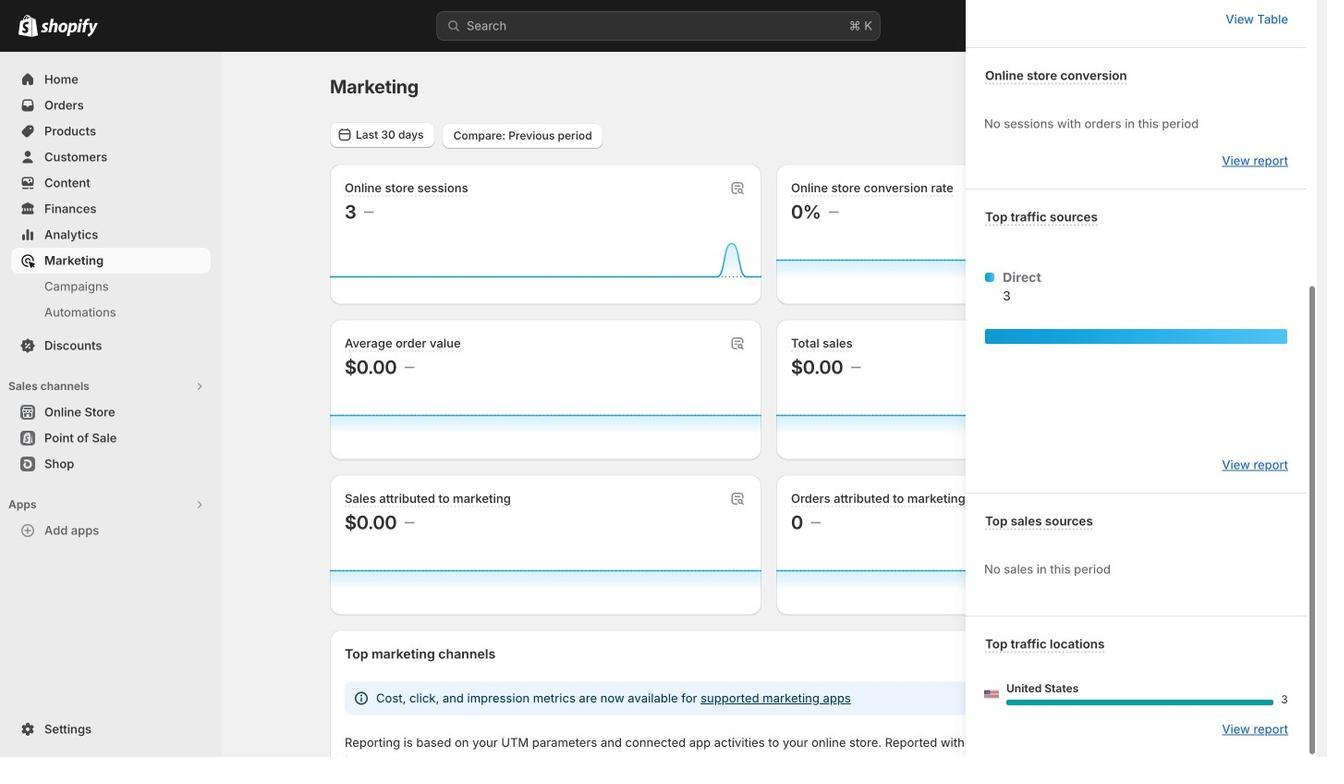 Task type: vqa. For each thing, say whether or not it's contained in the screenshot.
text box
no



Task type: locate. For each thing, give the bounding box(es) containing it.
status
[[345, 682, 1194, 715]]

shopify image
[[41, 18, 98, 37]]



